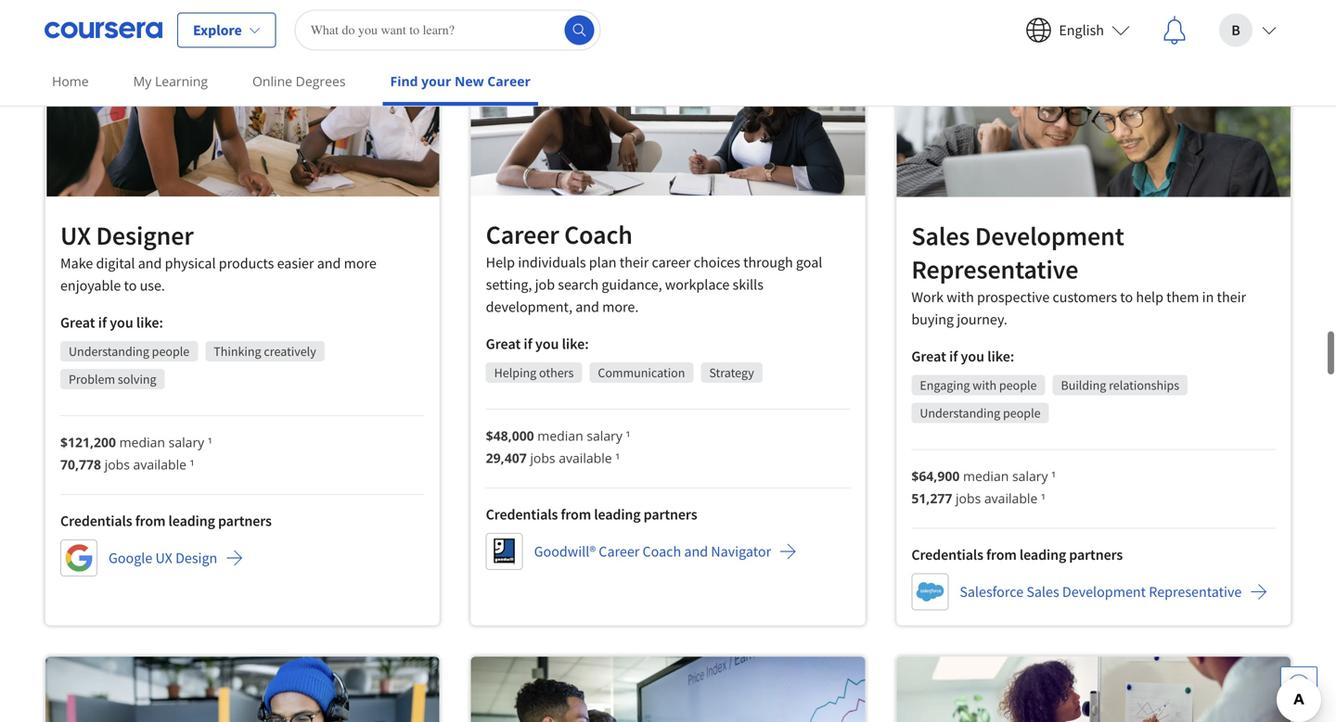 Task type: describe. For each thing, give the bounding box(es) containing it.
ux inside google ux design link
[[155, 549, 172, 568]]

representative inside sales development representative work with prospective customers to help them in their buying journey.
[[912, 253, 1079, 286]]

and up use.
[[138, 254, 162, 273]]

salesforce sales development representative link
[[912, 574, 1268, 611]]

0 horizontal spatial understanding people
[[69, 343, 190, 360]]

salesforce sales development representative
[[960, 583, 1242, 602]]

$64,900
[[912, 468, 960, 485]]

from for representative
[[987, 546, 1017, 565]]

credentials for help
[[486, 506, 558, 524]]

career
[[652, 253, 691, 272]]

make
[[60, 254, 93, 273]]

strategy
[[709, 365, 754, 382]]

helping others
[[494, 365, 574, 382]]

home
[[52, 72, 89, 90]]

find your new career link
[[383, 60, 538, 106]]

like: for make
[[136, 314, 163, 332]]

find your new career
[[390, 72, 531, 90]]

them
[[1167, 288, 1200, 307]]

goodwill® career coach and navigator
[[534, 543, 771, 562]]

salary for representative
[[1013, 468, 1048, 485]]

from for make
[[135, 512, 166, 531]]

sales development representative image
[[897, 35, 1291, 197]]

if for help
[[524, 335, 532, 354]]

building relationships
[[1061, 377, 1180, 394]]

guidance,
[[602, 276, 662, 294]]

goal
[[796, 253, 823, 272]]

creatively
[[264, 343, 316, 360]]

partners for sales development representative
[[1069, 546, 1123, 565]]

$121,200 median salary ¹ 70,778 jobs available ¹
[[60, 434, 212, 474]]

help
[[1136, 288, 1164, 307]]

products
[[219, 254, 274, 273]]

development inside sales development representative work with prospective customers to help them in their buying journey.
[[975, 220, 1125, 252]]

google
[[109, 549, 152, 568]]

career inside the goodwill® career coach and navigator link
[[599, 543, 640, 562]]

work
[[912, 288, 944, 307]]

google ux design link
[[60, 540, 243, 577]]

great for representative
[[912, 347, 947, 366]]

design
[[175, 549, 217, 568]]

ux designer image
[[45, 35, 440, 197]]

$121,200
[[60, 434, 116, 451]]

70,778
[[60, 456, 101, 474]]

great for help
[[486, 335, 521, 354]]

home link
[[45, 60, 96, 102]]

problem solving
[[69, 371, 156, 388]]

great if you like: for help
[[486, 335, 589, 354]]

thinking creatively
[[214, 343, 316, 360]]

online degrees link
[[245, 60, 353, 102]]

available for make
[[133, 456, 187, 474]]

sales inside sales development representative work with prospective customers to help them in their buying journey.
[[912, 220, 970, 252]]

great if you like: for representative
[[912, 347, 1015, 366]]

b
[[1232, 21, 1241, 39]]

median for representative
[[963, 468, 1009, 485]]

51,277
[[912, 490, 953, 508]]

career coach help individuals plan their career choices through goal setting, job search guidance, workplace skills development, and more.
[[486, 219, 823, 317]]

explore button
[[177, 13, 276, 48]]

leading for representative
[[1020, 546, 1067, 565]]

individuals
[[518, 253, 586, 272]]

to inside sales development representative work with prospective customers to help them in their buying journey.
[[1120, 288, 1133, 307]]

29,407
[[486, 450, 527, 467]]

1 horizontal spatial understanding people
[[920, 405, 1041, 422]]

coursera image
[[45, 15, 162, 45]]

available for help
[[559, 450, 612, 467]]

helping
[[494, 365, 537, 382]]

career inside find your new career 'link'
[[487, 72, 531, 90]]

median for make
[[119, 434, 165, 451]]

goodwill® career coach and navigator link
[[486, 534, 797, 571]]

credentials from leading partners for make
[[60, 512, 272, 531]]

enjoyable
[[60, 276, 121, 295]]

skills
[[733, 276, 764, 294]]

designer
[[96, 219, 194, 252]]

through
[[743, 253, 793, 272]]

more.
[[602, 298, 639, 317]]

you for make
[[110, 314, 133, 332]]

help center image
[[1288, 675, 1310, 697]]

english
[[1059, 21, 1104, 39]]

jobs for help
[[530, 450, 556, 467]]

leading for help
[[594, 506, 641, 524]]

use.
[[140, 276, 165, 295]]

english button
[[1011, 0, 1145, 60]]

credentials from leading partners for help
[[486, 506, 697, 524]]

choices
[[694, 253, 740, 272]]

development,
[[486, 298, 573, 317]]

sales development representative work with prospective customers to help them in their buying journey.
[[912, 220, 1246, 329]]

help
[[486, 253, 515, 272]]

jobs for make
[[105, 456, 130, 474]]

building
[[1061, 377, 1107, 394]]

2 vertical spatial people
[[1003, 405, 1041, 422]]

partners for career coach
[[644, 506, 697, 524]]

online
[[252, 72, 292, 90]]

prospective
[[977, 288, 1050, 307]]

digital
[[96, 254, 135, 273]]

credentials for representative
[[912, 546, 984, 565]]

thinking
[[214, 343, 261, 360]]

$48,000
[[486, 427, 534, 445]]

journey.
[[957, 310, 1008, 329]]



Task type: vqa. For each thing, say whether or not it's contained in the screenshot.


Task type: locate. For each thing, give the bounding box(es) containing it.
2 horizontal spatial great
[[912, 347, 947, 366]]

0 horizontal spatial median
[[119, 434, 165, 451]]

salesforce
[[960, 583, 1024, 602]]

like: up engaging with people
[[988, 347, 1015, 366]]

jobs
[[530, 450, 556, 467], [105, 456, 130, 474], [956, 490, 981, 508]]

1 horizontal spatial great if you like:
[[486, 335, 589, 354]]

available inside $121,200 median salary ¹ 70,778 jobs available ¹
[[133, 456, 187, 474]]

1 horizontal spatial credentials
[[486, 506, 558, 524]]

great up engaging
[[912, 347, 947, 366]]

your
[[421, 72, 451, 90]]

1 horizontal spatial coach
[[643, 543, 681, 562]]

like: up others
[[562, 335, 589, 354]]

1 horizontal spatial great
[[486, 335, 521, 354]]

median right $121,200
[[119, 434, 165, 451]]

representative
[[912, 253, 1079, 286], [1149, 583, 1242, 602]]

leading up salesforce sales development representative link
[[1020, 546, 1067, 565]]

understanding down engaging
[[920, 405, 1001, 422]]

0 vertical spatial their
[[620, 253, 649, 272]]

in
[[1202, 288, 1214, 307]]

2 horizontal spatial great if you like:
[[912, 347, 1015, 366]]

median right $48,000
[[538, 427, 583, 445]]

1 horizontal spatial ux
[[155, 549, 172, 568]]

0 horizontal spatial their
[[620, 253, 649, 272]]

and down search
[[576, 298, 599, 317]]

search
[[558, 276, 599, 294]]

from up goodwill®
[[561, 506, 591, 524]]

and inside career coach help individuals plan their career choices through goal setting, job search guidance, workplace skills development, and more.
[[576, 298, 599, 317]]

jobs inside $48,000 median salary ¹ 29,407 jobs available ¹
[[530, 450, 556, 467]]

their right in
[[1217, 288, 1246, 307]]

explore
[[193, 21, 242, 39]]

leading for make
[[168, 512, 215, 531]]

you up others
[[535, 335, 559, 354]]

great if you like: up helping others
[[486, 335, 589, 354]]

1 horizontal spatial leading
[[594, 506, 641, 524]]

with right engaging
[[973, 377, 997, 394]]

engaging with people
[[920, 377, 1037, 394]]

partners for ux designer
[[218, 512, 272, 531]]

available inside $64,900 median salary ¹ 51,277 jobs available ¹
[[985, 490, 1038, 508]]

salary inside $121,200 median salary ¹ 70,778 jobs available ¹
[[169, 434, 204, 451]]

2 horizontal spatial leading
[[1020, 546, 1067, 565]]

you for representative
[[961, 347, 985, 366]]

online degrees
[[252, 72, 346, 90]]

b button
[[1205, 0, 1292, 60]]

workplace
[[665, 276, 730, 294]]

and
[[138, 254, 162, 273], [317, 254, 341, 273], [576, 298, 599, 317], [684, 543, 708, 562]]

jobs inside $64,900 median salary ¹ 51,277 jobs available ¹
[[956, 490, 981, 508]]

1 vertical spatial career
[[486, 219, 559, 251]]

like: down use.
[[136, 314, 163, 332]]

2 horizontal spatial credentials from leading partners
[[912, 546, 1123, 565]]

1 vertical spatial coach
[[643, 543, 681, 562]]

2 horizontal spatial available
[[985, 490, 1038, 508]]

jobs right 70,778
[[105, 456, 130, 474]]

if down enjoyable
[[98, 314, 107, 332]]

available right 51,277
[[985, 490, 1038, 508]]

communication
[[598, 365, 685, 382]]

available right 70,778
[[133, 456, 187, 474]]

credentials up salesforce
[[912, 546, 984, 565]]

their inside sales development representative work with prospective customers to help them in their buying journey.
[[1217, 288, 1246, 307]]

0 horizontal spatial great if you like:
[[60, 314, 163, 332]]

great for make
[[60, 314, 95, 332]]

plan
[[589, 253, 617, 272]]

if for representative
[[949, 347, 958, 366]]

problem
[[69, 371, 115, 388]]

1 horizontal spatial from
[[561, 506, 591, 524]]

great down enjoyable
[[60, 314, 95, 332]]

from
[[561, 506, 591, 524], [135, 512, 166, 531], [987, 546, 1017, 565]]

career inside career coach help individuals plan their career choices through goal setting, job search guidance, workplace skills development, and more.
[[486, 219, 559, 251]]

1 horizontal spatial you
[[535, 335, 559, 354]]

1 horizontal spatial representative
[[1149, 583, 1242, 602]]

2 horizontal spatial salary
[[1013, 468, 1048, 485]]

salary
[[587, 427, 623, 445], [169, 434, 204, 451], [1013, 468, 1048, 485]]

new
[[455, 72, 484, 90]]

like:
[[136, 314, 163, 332], [562, 335, 589, 354], [988, 347, 1015, 366]]

sales inside salesforce sales development representative link
[[1027, 583, 1060, 602]]

1 vertical spatial understanding
[[920, 405, 1001, 422]]

ux inside ux designer make digital and physical products easier and more enjoyable to use.
[[60, 219, 91, 252]]

from up google ux design link
[[135, 512, 166, 531]]

their inside career coach help individuals plan their career choices through goal setting, job search guidance, workplace skills development, and more.
[[620, 253, 649, 272]]

0 horizontal spatial to
[[124, 276, 137, 295]]

and left navigator
[[684, 543, 708, 562]]

credentials
[[486, 506, 558, 524], [60, 512, 132, 531], [912, 546, 984, 565]]

1 horizontal spatial like:
[[562, 335, 589, 354]]

sales
[[912, 220, 970, 252], [1027, 583, 1060, 602]]

What do you want to learn? text field
[[295, 10, 601, 51]]

understanding people up solving
[[69, 343, 190, 360]]

navigator
[[711, 543, 771, 562]]

understanding people
[[69, 343, 190, 360], [920, 405, 1041, 422]]

people
[[152, 343, 190, 360], [999, 377, 1037, 394], [1003, 405, 1041, 422]]

0 vertical spatial sales
[[912, 220, 970, 252]]

my learning link
[[126, 60, 215, 102]]

career up "help"
[[486, 219, 559, 251]]

credentials from leading partners up goodwill®
[[486, 506, 697, 524]]

solving
[[118, 371, 156, 388]]

salary inside $48,000 median salary ¹ 29,407 jobs available ¹
[[587, 427, 623, 445]]

median right $64,900
[[963, 468, 1009, 485]]

0 vertical spatial understanding
[[69, 343, 149, 360]]

and left more
[[317, 254, 341, 273]]

career right new
[[487, 72, 531, 90]]

0 horizontal spatial understanding
[[69, 343, 149, 360]]

median for help
[[538, 427, 583, 445]]

leading up the goodwill® career coach and navigator link
[[594, 506, 641, 524]]

find
[[390, 72, 418, 90]]

median
[[538, 427, 583, 445], [119, 434, 165, 451], [963, 468, 1009, 485]]

credentials up goodwill®
[[486, 506, 558, 524]]

if up helping others
[[524, 335, 532, 354]]

physical
[[165, 254, 216, 273]]

0 horizontal spatial you
[[110, 314, 133, 332]]

0 vertical spatial with
[[947, 288, 974, 307]]

great if you like: for make
[[60, 314, 163, 332]]

engaging
[[920, 377, 970, 394]]

0 horizontal spatial sales
[[912, 220, 970, 252]]

great
[[60, 314, 95, 332], [486, 335, 521, 354], [912, 347, 947, 366]]

jobs right 29,407
[[530, 450, 556, 467]]

jobs right 51,277
[[956, 490, 981, 508]]

1 horizontal spatial median
[[538, 427, 583, 445]]

great if you like: down enjoyable
[[60, 314, 163, 332]]

jobs for representative
[[956, 490, 981, 508]]

2 horizontal spatial like:
[[988, 347, 1015, 366]]

great if you like:
[[60, 314, 163, 332], [486, 335, 589, 354], [912, 347, 1015, 366]]

understanding up problem solving
[[69, 343, 149, 360]]

ux up make
[[60, 219, 91, 252]]

sales up work
[[912, 220, 970, 252]]

career right goodwill®
[[599, 543, 640, 562]]

0 horizontal spatial salary
[[169, 434, 204, 451]]

credentials from leading partners
[[486, 506, 697, 524], [60, 512, 272, 531], [912, 546, 1123, 565]]

google ux design
[[109, 549, 217, 568]]

credentials up google at the bottom of page
[[60, 512, 132, 531]]

0 horizontal spatial ux
[[60, 219, 91, 252]]

1 vertical spatial with
[[973, 377, 997, 394]]

0 horizontal spatial jobs
[[105, 456, 130, 474]]

my learning
[[133, 72, 208, 90]]

you down enjoyable
[[110, 314, 133, 332]]

0 vertical spatial ux
[[60, 219, 91, 252]]

0 vertical spatial people
[[152, 343, 190, 360]]

great if you like: up engaging with people
[[912, 347, 1015, 366]]

to inside ux designer make digital and physical products easier and more enjoyable to use.
[[124, 276, 137, 295]]

credentials from leading partners up salesforce
[[912, 546, 1123, 565]]

leading up design
[[168, 512, 215, 531]]

¹
[[626, 427, 631, 445], [208, 434, 212, 451], [616, 450, 620, 467], [190, 456, 194, 474], [1052, 468, 1056, 485], [1041, 490, 1046, 508]]

median inside $64,900 median salary ¹ 51,277 jobs available ¹
[[963, 468, 1009, 485]]

like: for help
[[562, 335, 589, 354]]

1 vertical spatial representative
[[1149, 583, 1242, 602]]

available inside $48,000 median salary ¹ 29,407 jobs available ¹
[[559, 450, 612, 467]]

understanding people down engaging with people
[[920, 405, 1041, 422]]

you for help
[[535, 335, 559, 354]]

people left "building"
[[999, 377, 1037, 394]]

ux left design
[[155, 549, 172, 568]]

great up helping
[[486, 335, 521, 354]]

1 horizontal spatial available
[[559, 450, 612, 467]]

with up journey.
[[947, 288, 974, 307]]

others
[[539, 365, 574, 382]]

ux designer make digital and physical products easier and more enjoyable to use.
[[60, 219, 377, 295]]

relationships
[[1109, 377, 1180, 394]]

0 horizontal spatial leading
[[168, 512, 215, 531]]

to left use.
[[124, 276, 137, 295]]

available right 29,407
[[559, 450, 612, 467]]

setting,
[[486, 276, 532, 294]]

buying
[[912, 310, 954, 329]]

customers
[[1053, 288, 1117, 307]]

my
[[133, 72, 152, 90]]

2 horizontal spatial jobs
[[956, 490, 981, 508]]

learning
[[155, 72, 208, 90]]

sales right salesforce
[[1027, 583, 1060, 602]]

1 vertical spatial understanding people
[[920, 405, 1041, 422]]

1 horizontal spatial if
[[524, 335, 532, 354]]

salary inside $64,900 median salary ¹ 51,277 jobs available ¹
[[1013, 468, 1048, 485]]

0 horizontal spatial credentials from leading partners
[[60, 512, 272, 531]]

0 horizontal spatial if
[[98, 314, 107, 332]]

job
[[535, 276, 555, 294]]

partners
[[644, 506, 697, 524], [218, 512, 272, 531], [1069, 546, 1123, 565]]

jobs inside $121,200 median salary ¹ 70,778 jobs available ¹
[[105, 456, 130, 474]]

you up engaging with people
[[961, 347, 985, 366]]

median inside $48,000 median salary ¹ 29,407 jobs available ¹
[[538, 427, 583, 445]]

coach left navigator
[[643, 543, 681, 562]]

1 vertical spatial their
[[1217, 288, 1246, 307]]

available for representative
[[985, 490, 1038, 508]]

people down engaging with people
[[1003, 405, 1041, 422]]

0 vertical spatial representative
[[912, 253, 1079, 286]]

2 horizontal spatial credentials
[[912, 546, 984, 565]]

salary for help
[[587, 427, 623, 445]]

2 horizontal spatial from
[[987, 546, 1017, 565]]

degrees
[[296, 72, 346, 90]]

median inside $121,200 median salary ¹ 70,778 jobs available ¹
[[119, 434, 165, 451]]

1 horizontal spatial salary
[[587, 427, 623, 445]]

credentials for make
[[60, 512, 132, 531]]

2 horizontal spatial median
[[963, 468, 1009, 485]]

1 horizontal spatial understanding
[[920, 405, 1001, 422]]

0 vertical spatial coach
[[564, 219, 633, 251]]

1 horizontal spatial their
[[1217, 288, 1246, 307]]

1 horizontal spatial partners
[[644, 506, 697, 524]]

ux
[[60, 219, 91, 252], [155, 549, 172, 568]]

their up guidance,
[[620, 253, 649, 272]]

1 vertical spatial development
[[1062, 583, 1146, 602]]

0 vertical spatial career
[[487, 72, 531, 90]]

with inside sales development representative work with prospective customers to help them in their buying journey.
[[947, 288, 974, 307]]

1 horizontal spatial jobs
[[530, 450, 556, 467]]

coach inside career coach help individuals plan their career choices through goal setting, job search guidance, workplace skills development, and more.
[[564, 219, 633, 251]]

1 horizontal spatial to
[[1120, 288, 1133, 307]]

0 horizontal spatial from
[[135, 512, 166, 531]]

2 horizontal spatial you
[[961, 347, 985, 366]]

people up solving
[[152, 343, 190, 360]]

coach up plan
[[564, 219, 633, 251]]

coach inside the goodwill® career coach and navigator link
[[643, 543, 681, 562]]

2 horizontal spatial if
[[949, 347, 958, 366]]

from for help
[[561, 506, 591, 524]]

0 horizontal spatial like:
[[136, 314, 163, 332]]

you
[[110, 314, 133, 332], [535, 335, 559, 354], [961, 347, 985, 366]]

goodwill®
[[534, 543, 596, 562]]

0 horizontal spatial credentials
[[60, 512, 132, 531]]

0 horizontal spatial partners
[[218, 512, 272, 531]]

more
[[344, 254, 377, 273]]

from up salesforce
[[987, 546, 1017, 565]]

0 horizontal spatial coach
[[564, 219, 633, 251]]

0 horizontal spatial great
[[60, 314, 95, 332]]

2 vertical spatial career
[[599, 543, 640, 562]]

development
[[975, 220, 1125, 252], [1062, 583, 1146, 602]]

0 horizontal spatial available
[[133, 456, 187, 474]]

their
[[620, 253, 649, 272], [1217, 288, 1246, 307]]

easier
[[277, 254, 314, 273]]

like: for representative
[[988, 347, 1015, 366]]

if up engaging
[[949, 347, 958, 366]]

career
[[487, 72, 531, 90], [486, 219, 559, 251], [599, 543, 640, 562]]

2 horizontal spatial partners
[[1069, 546, 1123, 565]]

salary for make
[[169, 434, 204, 451]]

1 horizontal spatial sales
[[1027, 583, 1060, 602]]

0 horizontal spatial representative
[[912, 253, 1079, 286]]

1 vertical spatial ux
[[155, 549, 172, 568]]

1 vertical spatial sales
[[1027, 583, 1060, 602]]

1 vertical spatial people
[[999, 377, 1037, 394]]

$64,900 median salary ¹ 51,277 jobs available ¹
[[912, 468, 1056, 508]]

to
[[124, 276, 137, 295], [1120, 288, 1133, 307]]

if for make
[[98, 314, 107, 332]]

to left help
[[1120, 288, 1133, 307]]

credentials from leading partners up google ux design
[[60, 512, 272, 531]]

$48,000 median salary ¹ 29,407 jobs available ¹
[[486, 427, 631, 467]]

0 vertical spatial development
[[975, 220, 1125, 252]]

credentials from leading partners for representative
[[912, 546, 1123, 565]]

0 vertical spatial understanding people
[[69, 343, 190, 360]]

None search field
[[295, 10, 601, 51]]

1 horizontal spatial credentials from leading partners
[[486, 506, 697, 524]]



